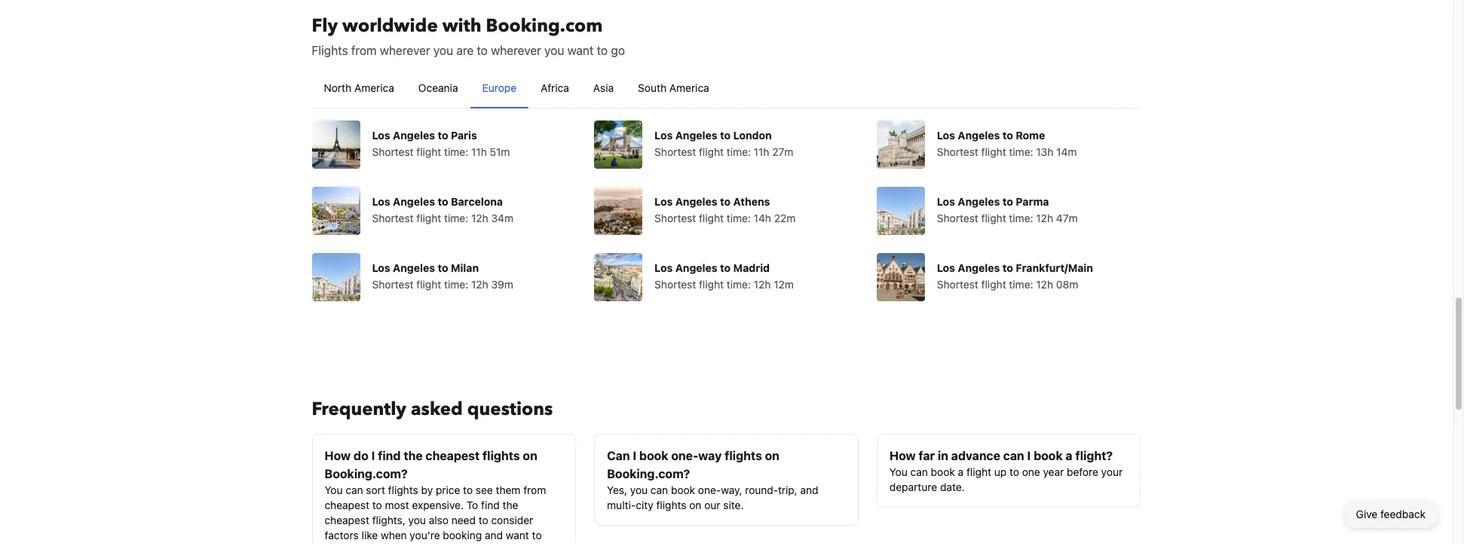 Task type: locate. For each thing, give the bounding box(es) containing it.
south america
[[638, 81, 709, 94]]

12h down frankfurt/main
[[1036, 278, 1053, 291]]

angeles for paris
[[393, 129, 435, 141]]

angeles down los angeles to parma shortest flight time: 12h 47m
[[958, 261, 1000, 274]]

flight inside los angeles to athens shortest flight time: 14h 22m
[[699, 212, 724, 224]]

you up you're at the bottom
[[408, 514, 426, 527]]

i right can
[[633, 449, 637, 463]]

3 i from the left
[[1027, 449, 1031, 463]]

to inside "los angeles to frankfurt/main shortest flight time: 12h 08m"
[[1003, 261, 1013, 274]]

how inside how far in advance can i book a flight? you can book a flight up to one year before your departure date.
[[890, 449, 916, 463]]

los right los angeles to london image
[[655, 129, 673, 141]]

tab list
[[312, 68, 1141, 109]]

our
[[704, 499, 721, 512]]

los inside los angeles to paris shortest flight time: 11h 51m
[[372, 129, 390, 141]]

12h down barcelona
[[471, 212, 488, 224]]

flight
[[416, 145, 441, 158], [699, 145, 724, 158], [981, 145, 1006, 158], [416, 212, 441, 224], [699, 212, 724, 224], [981, 212, 1006, 224], [416, 278, 441, 291], [699, 278, 724, 291], [981, 278, 1006, 291], [967, 466, 992, 478]]

flight left 13h
[[981, 145, 1006, 158]]

america for south america
[[669, 81, 709, 94]]

you inside how do i find the cheapest flights on booking.com? you can sort flights by price to see them from cheapest to most expensive. to find the cheapest flights, you also need to consider factors like when you're booking and want
[[325, 484, 343, 497]]

from inside how do i find the cheapest flights on booking.com? you can sort flights by price to see them from cheapest to most expensive. to find the cheapest flights, you also need to consider factors like when you're booking and want
[[523, 484, 546, 497]]

los angeles to parma image
[[877, 187, 925, 235]]

angeles left rome
[[958, 129, 1000, 141]]

1 horizontal spatial 11h
[[754, 145, 769, 158]]

flight up los angeles to milan shortest flight time: 12h 39m
[[416, 212, 441, 224]]

1 booking.com? from the left
[[325, 467, 408, 481]]

america
[[354, 81, 394, 94], [669, 81, 709, 94]]

time: down london
[[727, 145, 751, 158]]

to inside how far in advance can i book a flight? you can book a flight up to one year before your departure date.
[[1010, 466, 1019, 478]]

flight for barcelona
[[416, 212, 441, 224]]

12h inside los angeles to parma shortest flight time: 12h 47m
[[1036, 212, 1053, 224]]

angeles left paris
[[393, 129, 435, 141]]

shortest inside "los angeles to frankfurt/main shortest flight time: 12h 08m"
[[937, 278, 979, 291]]

1 vertical spatial from
[[523, 484, 546, 497]]

shortest for los angeles to paris shortest flight time: 11h 51m
[[372, 145, 414, 158]]

flight for parma
[[981, 212, 1006, 224]]

book
[[639, 449, 669, 463], [1034, 449, 1063, 463], [931, 466, 955, 478], [671, 484, 695, 497]]

shortest right los angeles to frankfurt/main image
[[937, 278, 979, 291]]

flight inside los angeles to london shortest flight time: 11h 27m
[[699, 145, 724, 158]]

flight up "los angeles to frankfurt/main shortest flight time: 12h 08m"
[[981, 212, 1006, 224]]

11h
[[471, 145, 487, 158], [754, 145, 769, 158]]

flight inside los angeles to rome shortest flight time: 13h 14m
[[981, 145, 1006, 158]]

2 wherever from the left
[[491, 43, 541, 57]]

time: down parma
[[1009, 212, 1033, 224]]

0 vertical spatial a
[[1066, 449, 1073, 463]]

11h inside los angeles to london shortest flight time: 11h 27m
[[754, 145, 769, 158]]

1 vertical spatial the
[[503, 499, 518, 512]]

1 vertical spatial you
[[325, 484, 343, 497]]

in
[[938, 449, 948, 463]]

time: inside "los angeles to frankfurt/main shortest flight time: 12h 08m"
[[1009, 278, 1033, 291]]

08m
[[1056, 278, 1079, 291]]

on inside how do i find the cheapest flights on booking.com? you can sort flights by price to see them from cheapest to most expensive. to find the cheapest flights, you also need to consider factors like when you're booking and want
[[523, 449, 537, 463]]

13h
[[1036, 145, 1054, 158]]

time: for barcelona
[[444, 212, 468, 224]]

london
[[733, 129, 772, 141]]

12h
[[471, 212, 488, 224], [1036, 212, 1053, 224], [471, 278, 488, 291], [754, 278, 771, 291], [1036, 278, 1053, 291]]

2 11h from the left
[[754, 145, 769, 158]]

12h inside los angeles to madrid shortest flight time: 12h 12m
[[754, 278, 771, 291]]

los for los angeles to athens shortest flight time: 14h 22m
[[655, 195, 673, 208]]

flight inside los angeles to parma shortest flight time: 12h 47m
[[981, 212, 1006, 224]]

asked
[[411, 397, 463, 422]]

47m
[[1056, 212, 1078, 224]]

flight for rome
[[981, 145, 1006, 158]]

find down 'see'
[[481, 499, 500, 512]]

angeles inside los angeles to athens shortest flight time: 14h 22m
[[675, 195, 718, 208]]

shortest right los angeles to barcelona image
[[372, 212, 414, 224]]

12h for 47m
[[1036, 212, 1053, 224]]

time: down barcelona
[[444, 212, 468, 224]]

11h for 27m
[[754, 145, 769, 158]]

1 i from the left
[[371, 449, 375, 463]]

shortest inside los angeles to barcelona shortest flight time: 12h 34m
[[372, 212, 414, 224]]

0 horizontal spatial find
[[378, 449, 401, 463]]

los inside los angeles to london shortest flight time: 11h 27m
[[655, 129, 673, 141]]

flights,
[[372, 514, 406, 527]]

0 vertical spatial one-
[[671, 449, 698, 463]]

angeles for barcelona
[[393, 195, 435, 208]]

angeles down south america button
[[675, 129, 718, 141]]

time: down rome
[[1009, 145, 1033, 158]]

america right north
[[354, 81, 394, 94]]

angeles inside los angeles to london shortest flight time: 11h 27m
[[675, 129, 718, 141]]

way
[[698, 449, 722, 463]]

you
[[890, 466, 908, 478], [325, 484, 343, 497]]

flight inside los angeles to paris shortest flight time: 11h 51m
[[416, 145, 441, 158]]

flight down advance
[[967, 466, 992, 478]]

angeles for madrid
[[675, 261, 718, 274]]

shortest
[[372, 145, 414, 158], [655, 145, 696, 158], [937, 145, 979, 158], [372, 212, 414, 224], [655, 212, 696, 224], [937, 212, 979, 224], [372, 278, 414, 291], [655, 278, 696, 291], [937, 278, 979, 291]]

1 horizontal spatial and
[[800, 484, 819, 497]]

flight left '12m' on the bottom of page
[[699, 278, 724, 291]]

time: for madrid
[[727, 278, 751, 291]]

how do i find the cheapest flights on booking.com? you can sort flights by price to see them from cheapest to most expensive. to find the cheapest flights, you also need to consider factors like when you're booking and want
[[325, 449, 546, 544]]

flight up los angeles to barcelona shortest flight time: 12h 34m
[[416, 145, 441, 158]]

you up city
[[630, 484, 648, 497]]

flight inside how far in advance can i book a flight? you can book a flight up to one year before your departure date.
[[967, 466, 992, 478]]

on
[[523, 449, 537, 463], [765, 449, 780, 463], [689, 499, 702, 512]]

2 how from the left
[[890, 449, 916, 463]]

with
[[442, 13, 481, 38]]

time: for london
[[727, 145, 751, 158]]

america inside button
[[354, 81, 394, 94]]

how left do
[[325, 449, 351, 463]]

a up date.
[[958, 466, 964, 478]]

the up 'by'
[[404, 449, 423, 463]]

angeles left parma
[[958, 195, 1000, 208]]

0 vertical spatial from
[[351, 43, 377, 57]]

2 i from the left
[[633, 449, 637, 463]]

0 horizontal spatial 11h
[[471, 145, 487, 158]]

0 horizontal spatial on
[[523, 449, 537, 463]]

shortest inside los angeles to madrid shortest flight time: 12h 12m
[[655, 278, 696, 291]]

shortest right los angeles to parma image
[[937, 212, 979, 224]]

shortest inside los angeles to london shortest flight time: 11h 27m
[[655, 145, 696, 158]]

shortest inside los angeles to athens shortest flight time: 14h 22m
[[655, 212, 696, 224]]

0 horizontal spatial america
[[354, 81, 394, 94]]

to left barcelona
[[438, 195, 448, 208]]

time: for parma
[[1009, 212, 1033, 224]]

2 america from the left
[[669, 81, 709, 94]]

los inside los angeles to athens shortest flight time: 14h 22m
[[655, 195, 673, 208]]

you for how do i find the cheapest flights on booking.com?
[[325, 484, 343, 497]]

time: inside los angeles to athens shortest flight time: 14h 22m
[[727, 212, 751, 224]]

to
[[477, 43, 488, 57], [597, 43, 608, 57], [438, 129, 448, 141], [720, 129, 731, 141], [1003, 129, 1013, 141], [438, 195, 448, 208], [720, 195, 731, 208], [1003, 195, 1013, 208], [438, 261, 448, 274], [720, 261, 731, 274], [1003, 261, 1013, 274], [1010, 466, 1019, 478], [463, 484, 473, 497], [372, 499, 382, 512], [479, 514, 488, 527]]

los right los angeles to athens image
[[655, 195, 673, 208]]

how left far in the right bottom of the page
[[890, 449, 916, 463]]

on up round- in the bottom right of the page
[[765, 449, 780, 463]]

angeles left athens at the top of page
[[675, 195, 718, 208]]

1 horizontal spatial america
[[669, 81, 709, 94]]

i up the one
[[1027, 449, 1031, 463]]

wherever down booking.com
[[491, 43, 541, 57]]

europe button
[[470, 68, 529, 107]]

12h inside los angeles to milan shortest flight time: 12h 39m
[[471, 278, 488, 291]]

to right are
[[477, 43, 488, 57]]

time: inside los angeles to barcelona shortest flight time: 12h 34m
[[444, 212, 468, 224]]

consider
[[491, 514, 533, 527]]

1 11h from the left
[[471, 145, 487, 158]]

booking.com? inside how do i find the cheapest flights on booking.com? you can sort flights by price to see them from cheapest to most expensive. to find the cheapest flights, you also need to consider factors like when you're booking and want
[[325, 467, 408, 481]]

shortest inside los angeles to milan shortest flight time: 12h 39m
[[372, 278, 414, 291]]

north america
[[324, 81, 394, 94]]

1 how from the left
[[325, 449, 351, 463]]

12h down parma
[[1036, 212, 1053, 224]]

shortest for los angeles to rome shortest flight time: 13h 14m
[[937, 145, 979, 158]]

flight inside "los angeles to frankfurt/main shortest flight time: 12h 08m"
[[981, 278, 1006, 291]]

to inside los angeles to madrid shortest flight time: 12h 12m
[[720, 261, 731, 274]]

america inside button
[[669, 81, 709, 94]]

can inside how do i find the cheapest flights on booking.com? you can sort flights by price to see them from cheapest to most expensive. to find the cheapest flights, you also need to consider factors like when you're booking and want
[[346, 484, 363, 497]]

shortest inside los angeles to parma shortest flight time: 12h 47m
[[937, 212, 979, 224]]

time: down milan on the left of page
[[444, 278, 468, 291]]

to right up
[[1010, 466, 1019, 478]]

to left frankfurt/main
[[1003, 261, 1013, 274]]

1 horizontal spatial from
[[523, 484, 546, 497]]

los inside "los angeles to frankfurt/main shortest flight time: 12h 08m"
[[937, 261, 955, 274]]

shortest for los angeles to barcelona shortest flight time: 12h 34m
[[372, 212, 414, 224]]

on down questions
[[523, 449, 537, 463]]

12h down madrid
[[754, 278, 771, 291]]

you inside can i book one-way flights on booking.com? yes, you can book one-way, round-trip, and multi-city flights on our site.
[[630, 484, 648, 497]]

factors
[[325, 529, 359, 542]]

flight up los angeles to athens shortest flight time: 14h 22m
[[699, 145, 724, 158]]

find right do
[[378, 449, 401, 463]]

athens
[[733, 195, 770, 208]]

angeles inside los angeles to milan shortest flight time: 12h 39m
[[393, 261, 435, 274]]

12h inside los angeles to barcelona shortest flight time: 12h 34m
[[471, 212, 488, 224]]

los angeles to rome image
[[877, 120, 925, 169]]

time: down paris
[[444, 145, 468, 158]]

asia button
[[581, 68, 626, 107]]

and down the "consider"
[[485, 529, 503, 542]]

time: inside los angeles to london shortest flight time: 11h 27m
[[727, 145, 751, 158]]

angeles left barcelona
[[393, 195, 435, 208]]

0 horizontal spatial a
[[958, 466, 964, 478]]

to left milan on the left of page
[[438, 261, 448, 274]]

1 america from the left
[[354, 81, 394, 94]]

los angeles to milan shortest flight time: 12h 39m
[[372, 261, 513, 291]]

cheapest
[[426, 449, 480, 463], [325, 499, 369, 512], [325, 514, 369, 527]]

the up the "consider"
[[503, 499, 518, 512]]

time: for athens
[[727, 212, 751, 224]]

to left paris
[[438, 129, 448, 141]]

los inside los angeles to milan shortest flight time: 12h 39m
[[372, 261, 390, 274]]

12h down milan on the left of page
[[471, 278, 488, 291]]

los right los angeles to milan image
[[372, 261, 390, 274]]

0 vertical spatial you
[[890, 466, 908, 478]]

angeles inside los angeles to barcelona shortest flight time: 12h 34m
[[393, 195, 435, 208]]

flight inside los angeles to barcelona shortest flight time: 12h 34m
[[416, 212, 441, 224]]

los right los angeles to frankfurt/main image
[[937, 261, 955, 274]]

los angeles to barcelona shortest flight time: 12h 34m
[[372, 195, 514, 224]]

from right them
[[523, 484, 546, 497]]

can
[[607, 449, 630, 463]]

to left athens at the top of page
[[720, 195, 731, 208]]

frankfurt/main
[[1016, 261, 1093, 274]]

flight left 14h
[[699, 212, 724, 224]]

shortest right los angeles to athens image
[[655, 212, 696, 224]]

shortest right los angeles to rome image
[[937, 145, 979, 158]]

how for how far in advance can i book a flight?
[[890, 449, 916, 463]]

0 horizontal spatial i
[[371, 449, 375, 463]]

los inside los angeles to madrid shortest flight time: 12h 12m
[[655, 261, 673, 274]]

can up departure
[[911, 466, 928, 478]]

time: inside los angeles to paris shortest flight time: 11h 51m
[[444, 145, 468, 158]]

0 horizontal spatial booking.com?
[[325, 467, 408, 481]]

america right south
[[669, 81, 709, 94]]

los angeles to paris image
[[312, 120, 360, 169]]

12m
[[774, 278, 794, 291]]

booking
[[443, 529, 482, 542]]

1 horizontal spatial i
[[633, 449, 637, 463]]

time: down athens at the top of page
[[727, 212, 751, 224]]

to left london
[[720, 129, 731, 141]]

0 horizontal spatial from
[[351, 43, 377, 57]]

1 vertical spatial cheapest
[[325, 499, 369, 512]]

booking.com? up city
[[607, 467, 690, 481]]

america for north america
[[354, 81, 394, 94]]

1 horizontal spatial you
[[890, 466, 908, 478]]

12h inside "los angeles to frankfurt/main shortest flight time: 12h 08m"
[[1036, 278, 1053, 291]]

los inside los angeles to barcelona shortest flight time: 12h 34m
[[372, 195, 390, 208]]

0 horizontal spatial you
[[325, 484, 343, 497]]

wherever down worldwide
[[380, 43, 430, 57]]

flight left 08m
[[981, 278, 1006, 291]]

0 horizontal spatial wherever
[[380, 43, 430, 57]]

on left our on the left bottom
[[689, 499, 702, 512]]

you inside how far in advance can i book a flight? you can book a flight up to one year before your departure date.
[[890, 466, 908, 478]]

11h left 51m
[[471, 145, 487, 158]]

1 horizontal spatial how
[[890, 449, 916, 463]]

angeles left madrid
[[675, 261, 718, 274]]

i right do
[[371, 449, 375, 463]]

how
[[325, 449, 351, 463], [890, 449, 916, 463]]

1 horizontal spatial booking.com?
[[607, 467, 690, 481]]

you up departure
[[890, 466, 908, 478]]

like
[[362, 529, 378, 542]]

shortest inside los angeles to paris shortest flight time: 11h 51m
[[372, 145, 414, 158]]

angeles inside los angeles to madrid shortest flight time: 12h 12m
[[675, 261, 718, 274]]

shortest for los angeles to frankfurt/main shortest flight time: 12h 08m
[[937, 278, 979, 291]]

flight for madrid
[[699, 278, 724, 291]]

flight?
[[1076, 449, 1113, 463]]

can inside can i book one-way flights on booking.com? yes, you can book one-way, round-trip, and multi-city flights on our site.
[[651, 484, 668, 497]]

11h down london
[[754, 145, 769, 158]]

before
[[1067, 466, 1099, 478]]

los angeles to athens shortest flight time: 14h 22m
[[655, 195, 796, 224]]

to down sort
[[372, 499, 382, 512]]

0 horizontal spatial how
[[325, 449, 351, 463]]

2 horizontal spatial i
[[1027, 449, 1031, 463]]

shortest inside los angeles to rome shortest flight time: 13h 14m
[[937, 145, 979, 158]]

angeles inside los angeles to parma shortest flight time: 12h 47m
[[958, 195, 1000, 208]]

los angeles to london image
[[594, 120, 643, 169]]

see
[[476, 484, 493, 497]]

find
[[378, 449, 401, 463], [481, 499, 500, 512]]

booking.com?
[[325, 467, 408, 481], [607, 467, 690, 481]]

price
[[436, 484, 460, 497]]

flight for milan
[[416, 278, 441, 291]]

1 vertical spatial and
[[485, 529, 503, 542]]

and right trip,
[[800, 484, 819, 497]]

angeles for rome
[[958, 129, 1000, 141]]

can for on
[[346, 484, 363, 497]]

los inside los angeles to rome shortest flight time: 13h 14m
[[937, 129, 955, 141]]

frequently asked questions
[[312, 397, 553, 422]]

los inside los angeles to parma shortest flight time: 12h 47m
[[937, 195, 955, 208]]

barcelona
[[451, 195, 503, 208]]

i inside how do i find the cheapest flights on booking.com? you can sort flights by price to see them from cheapest to most expensive. to find the cheapest flights, you also need to consider factors like when you're booking and want
[[371, 449, 375, 463]]

north
[[324, 81, 352, 94]]

los for los angeles to rome shortest flight time: 13h 14m
[[937, 129, 955, 141]]

los right los angeles to barcelona image
[[372, 195, 390, 208]]

los angeles to parma shortest flight time: 12h 47m
[[937, 195, 1078, 224]]

wherever
[[380, 43, 430, 57], [491, 43, 541, 57]]

los right los angeles to parma image
[[937, 195, 955, 208]]

yes,
[[607, 484, 627, 497]]

angeles inside los angeles to rome shortest flight time: 13h 14m
[[958, 129, 1000, 141]]

the
[[404, 449, 423, 463], [503, 499, 518, 512]]

and
[[800, 484, 819, 497], [485, 529, 503, 542]]

0 vertical spatial find
[[378, 449, 401, 463]]

time: inside los angeles to milan shortest flight time: 12h 39m
[[444, 278, 468, 291]]

time: inside los angeles to madrid shortest flight time: 12h 12m
[[727, 278, 751, 291]]

to left rome
[[1003, 129, 1013, 141]]

time: inside los angeles to rome shortest flight time: 13h 14m
[[1009, 145, 1033, 158]]

to inside los angeles to parma shortest flight time: 12h 47m
[[1003, 195, 1013, 208]]

angeles inside "los angeles to frankfurt/main shortest flight time: 12h 08m"
[[958, 261, 1000, 274]]

paris
[[451, 129, 477, 141]]

34m
[[491, 212, 514, 224]]

2 booking.com? from the left
[[607, 467, 690, 481]]

los for los angeles to madrid shortest flight time: 12h 12m
[[655, 261, 673, 274]]

angeles inside los angeles to paris shortest flight time: 11h 51m
[[393, 129, 435, 141]]

11h inside los angeles to paris shortest flight time: 11h 51m
[[471, 145, 487, 158]]

from inside fly worldwide with booking.com flights from wherever you are to wherever you want to go
[[351, 43, 377, 57]]

and inside how do i find the cheapest flights on booking.com? you can sort flights by price to see them from cheapest to most expensive. to find the cheapest flights, you also need to consider factors like when you're booking and want
[[485, 529, 503, 542]]

1 horizontal spatial find
[[481, 499, 500, 512]]

los angeles to barcelona image
[[312, 187, 360, 235]]

a
[[1066, 449, 1073, 463], [958, 466, 964, 478]]

how inside how do i find the cheapest flights on booking.com? you can sort flights by price to see them from cheapest to most expensive. to find the cheapest flights, you also need to consider factors like when you're booking and want
[[325, 449, 351, 463]]

can up city
[[651, 484, 668, 497]]

how for how do i find the cheapest flights on booking.com?
[[325, 449, 351, 463]]

los for los angeles to london shortest flight time: 11h 27m
[[655, 129, 673, 141]]

you for how far in advance can i book a flight?
[[890, 466, 908, 478]]

shortest right los angeles to london image
[[655, 145, 696, 158]]

i
[[371, 449, 375, 463], [633, 449, 637, 463], [1027, 449, 1031, 463]]

can left sort
[[346, 484, 363, 497]]

you
[[433, 43, 453, 57], [545, 43, 564, 57], [630, 484, 648, 497], [408, 514, 426, 527]]

one
[[1022, 466, 1040, 478]]

to left parma
[[1003, 195, 1013, 208]]

los angeles to athens image
[[594, 187, 643, 235]]

0 horizontal spatial the
[[404, 449, 423, 463]]

your
[[1101, 466, 1123, 478]]

los angeles to milan image
[[312, 253, 360, 301]]

angeles for frankfurt/main
[[958, 261, 1000, 274]]

shortest right los angeles to madrid image
[[655, 278, 696, 291]]

0 horizontal spatial and
[[485, 529, 503, 542]]

los right los angeles to paris image
[[372, 129, 390, 141]]

from right flights
[[351, 43, 377, 57]]

2 horizontal spatial on
[[765, 449, 780, 463]]

flights up most
[[388, 484, 418, 497]]

1 horizontal spatial the
[[503, 499, 518, 512]]

to inside los angeles to rome shortest flight time: 13h 14m
[[1003, 129, 1013, 141]]

you left sort
[[325, 484, 343, 497]]

shortest for los angeles to milan shortest flight time: 12h 39m
[[372, 278, 414, 291]]

1 horizontal spatial wherever
[[491, 43, 541, 57]]

are
[[456, 43, 474, 57]]

advance
[[951, 449, 1001, 463]]

0 vertical spatial and
[[800, 484, 819, 497]]

los right los angeles to rome image
[[937, 129, 955, 141]]

1 vertical spatial find
[[481, 499, 500, 512]]

shortest right los angeles to milan image
[[372, 278, 414, 291]]

0 vertical spatial the
[[404, 449, 423, 463]]

one-
[[671, 449, 698, 463], [698, 484, 721, 497]]

shortest right los angeles to paris image
[[372, 145, 414, 158]]

flight inside los angeles to milan shortest flight time: 12h 39m
[[416, 278, 441, 291]]

shortest for los angeles to madrid shortest flight time: 12h 12m
[[655, 278, 696, 291]]

time: inside los angeles to parma shortest flight time: 12h 47m
[[1009, 212, 1033, 224]]

flight inside los angeles to madrid shortest flight time: 12h 12m
[[699, 278, 724, 291]]



Task type: vqa. For each thing, say whether or not it's contained in the screenshot.
level to the middle
no



Task type: describe. For each thing, give the bounding box(es) containing it.
can up up
[[1003, 449, 1024, 463]]

how far in advance can i book a flight? you can book a flight up to one year before your departure date.
[[890, 449, 1123, 494]]

11h for 51m
[[471, 145, 487, 158]]

need
[[451, 514, 476, 527]]

12h for 08m
[[1036, 278, 1053, 291]]

los for los angeles to milan shortest flight time: 12h 39m
[[372, 261, 390, 274]]

most
[[385, 499, 409, 512]]

give
[[1356, 508, 1378, 521]]

flight for athens
[[699, 212, 724, 224]]

south america button
[[626, 68, 721, 107]]

city
[[636, 499, 654, 512]]

site.
[[723, 499, 744, 512]]

milan
[[451, 261, 479, 274]]

angeles for london
[[675, 129, 718, 141]]

shortest for los angeles to london shortest flight time: 11h 27m
[[655, 145, 696, 158]]

you left want
[[545, 43, 564, 57]]

asia
[[593, 81, 614, 94]]

los angeles to frankfurt/main image
[[877, 253, 925, 301]]

year
[[1043, 466, 1064, 478]]

14m
[[1057, 145, 1077, 158]]

oceania
[[418, 81, 458, 94]]

sort
[[366, 484, 385, 497]]

2 vertical spatial cheapest
[[325, 514, 369, 527]]

way,
[[721, 484, 742, 497]]

south
[[638, 81, 667, 94]]

time: for paris
[[444, 145, 468, 158]]

i inside how far in advance can i book a flight? you can book a flight up to one year before your departure date.
[[1027, 449, 1031, 463]]

flights right city
[[656, 499, 687, 512]]

51m
[[490, 145, 510, 158]]

multi-
[[607, 499, 636, 512]]

you left are
[[433, 43, 453, 57]]

los angeles to madrid shortest flight time: 12h 12m
[[655, 261, 794, 291]]

expensive.
[[412, 499, 464, 512]]

also
[[429, 514, 449, 527]]

frequently
[[312, 397, 406, 422]]

europe
[[482, 81, 517, 94]]

39m
[[491, 278, 513, 291]]

12h for 39m
[[471, 278, 488, 291]]

los angeles to frankfurt/main shortest flight time: 12h 08m
[[937, 261, 1093, 291]]

los for los angeles to frankfurt/main shortest flight time: 12h 08m
[[937, 261, 955, 274]]

north america button
[[312, 68, 406, 107]]

give feedback button
[[1344, 501, 1438, 529]]

0 vertical spatial cheapest
[[426, 449, 480, 463]]

flight for frankfurt/main
[[981, 278, 1006, 291]]

far
[[919, 449, 935, 463]]

1 horizontal spatial a
[[1066, 449, 1073, 463]]

by
[[421, 484, 433, 497]]

give feedback
[[1356, 508, 1426, 521]]

to right "need"
[[479, 514, 488, 527]]

time: for rome
[[1009, 145, 1033, 158]]

departure
[[890, 481, 937, 494]]

to inside los angeles to athens shortest flight time: 14h 22m
[[720, 195, 731, 208]]

1 wherever from the left
[[380, 43, 430, 57]]

go
[[611, 43, 625, 57]]

you're
[[410, 529, 440, 542]]

flights up them
[[483, 449, 520, 463]]

africa
[[541, 81, 569, 94]]

angeles for athens
[[675, 195, 718, 208]]

angeles for milan
[[393, 261, 435, 274]]

book left way,
[[671, 484, 695, 497]]

book up year
[[1034, 449, 1063, 463]]

angeles for parma
[[958, 195, 1000, 208]]

14h
[[754, 212, 771, 224]]

book right can
[[639, 449, 669, 463]]

1 horizontal spatial on
[[689, 499, 702, 512]]

booking.com? inside can i book one-way flights on booking.com? yes, you can book one-way, round-trip, and multi-city flights on our site.
[[607, 467, 690, 481]]

can for booking.com?
[[651, 484, 668, 497]]

flight for paris
[[416, 145, 441, 158]]

los for los angeles to parma shortest flight time: 12h 47m
[[937, 195, 955, 208]]

los angeles to london shortest flight time: 11h 27m
[[655, 129, 794, 158]]

to inside los angeles to paris shortest flight time: 11h 51m
[[438, 129, 448, 141]]

i inside can i book one-way flights on booking.com? yes, you can book one-way, round-trip, and multi-city flights on our site.
[[633, 449, 637, 463]]

to up "to"
[[463, 484, 473, 497]]

can i book one-way flights on booking.com? yes, you can book one-way, round-trip, and multi-city flights on our site.
[[607, 449, 819, 512]]

shortest for los angeles to parma shortest flight time: 12h 47m
[[937, 212, 979, 224]]

time: for milan
[[444, 278, 468, 291]]

can for a
[[911, 466, 928, 478]]

fly
[[312, 13, 338, 38]]

you inside how do i find the cheapest flights on booking.com? you can sort flights by price to see them from cheapest to most expensive. to find the cheapest flights, you also need to consider factors like when you're booking and want
[[408, 514, 426, 527]]

shortest for los angeles to athens shortest flight time: 14h 22m
[[655, 212, 696, 224]]

round-
[[745, 484, 778, 497]]

worldwide
[[342, 13, 438, 38]]

to
[[467, 499, 478, 512]]

12h for 34m
[[471, 212, 488, 224]]

fly worldwide with booking.com flights from wherever you are to wherever you want to go
[[312, 13, 625, 57]]

parma
[[1016, 195, 1049, 208]]

27m
[[772, 145, 794, 158]]

date.
[[940, 481, 965, 494]]

feedback
[[1381, 508, 1426, 521]]

flights right way
[[725, 449, 762, 463]]

time: for frankfurt/main
[[1009, 278, 1033, 291]]

them
[[496, 484, 521, 497]]

questions
[[467, 397, 553, 422]]

to inside los angeles to london shortest flight time: 11h 27m
[[720, 129, 731, 141]]

book down in
[[931, 466, 955, 478]]

rome
[[1016, 129, 1045, 141]]

africa button
[[529, 68, 581, 107]]

do
[[354, 449, 369, 463]]

flight for london
[[699, 145, 724, 158]]

madrid
[[733, 261, 770, 274]]

up
[[994, 466, 1007, 478]]

22m
[[774, 212, 796, 224]]

when
[[381, 529, 407, 542]]

tab list containing north america
[[312, 68, 1141, 109]]

to inside los angeles to milan shortest flight time: 12h 39m
[[438, 261, 448, 274]]

flights
[[312, 43, 348, 57]]

los for los angeles to barcelona shortest flight time: 12h 34m
[[372, 195, 390, 208]]

booking.com
[[486, 13, 603, 38]]

want
[[567, 43, 594, 57]]

to left 'go'
[[597, 43, 608, 57]]

and inside can i book one-way flights on booking.com? yes, you can book one-way, round-trip, and multi-city flights on our site.
[[800, 484, 819, 497]]

los angeles to madrid image
[[594, 253, 643, 301]]

to inside los angeles to barcelona shortest flight time: 12h 34m
[[438, 195, 448, 208]]

los angeles to rome shortest flight time: 13h 14m
[[937, 129, 1077, 158]]

oceania button
[[406, 68, 470, 107]]

1 vertical spatial one-
[[698, 484, 721, 497]]

trip,
[[778, 484, 798, 497]]

1 vertical spatial a
[[958, 466, 964, 478]]

los angeles to paris shortest flight time: 11h 51m
[[372, 129, 510, 158]]

los for los angeles to paris shortest flight time: 11h 51m
[[372, 129, 390, 141]]

12h for 12m
[[754, 278, 771, 291]]



